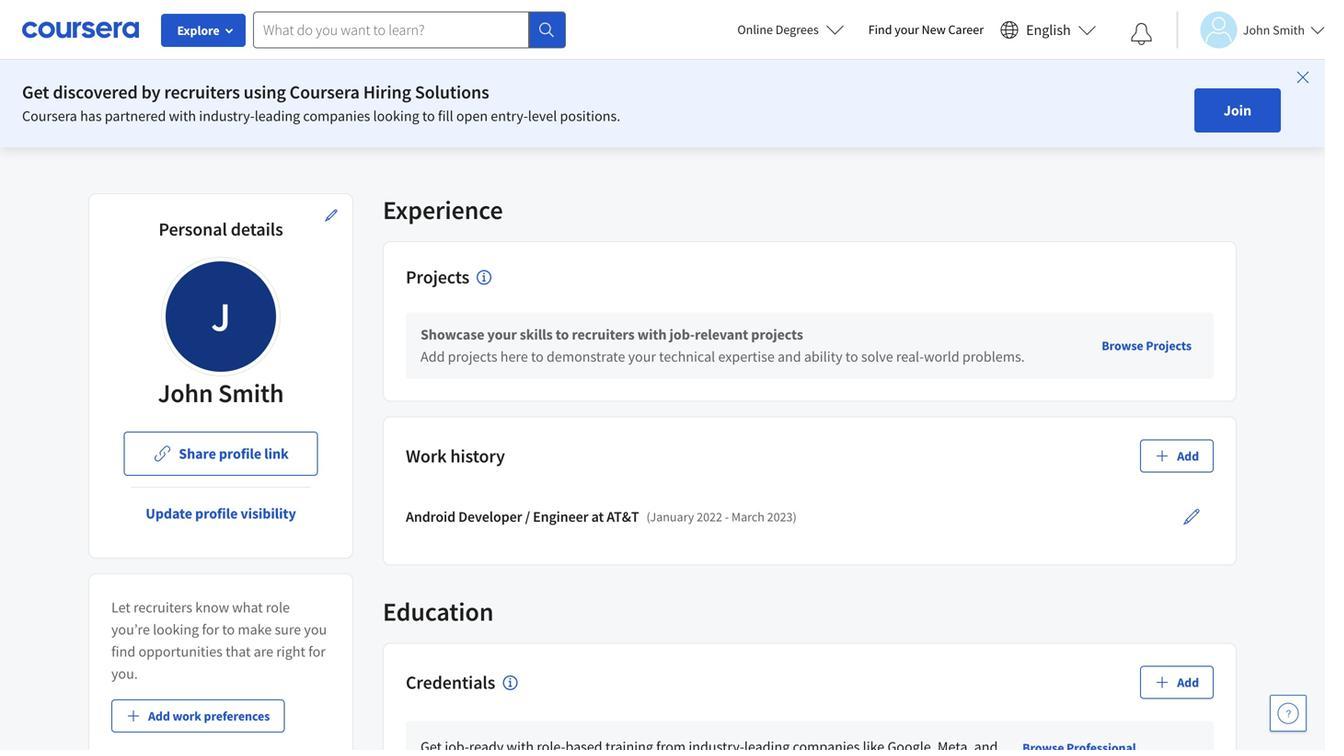 Task type: locate. For each thing, give the bounding box(es) containing it.
0 vertical spatial looking
[[373, 107, 419, 125]]

looking up the opportunities
[[153, 620, 199, 639]]

None search field
[[253, 12, 566, 48]]

1 horizontal spatial projects
[[1146, 338, 1192, 354]]

looking inside get discovered by recruiters using coursera hiring solutions coursera has partnered with industry-leading companies looking to fill open entry-level positions.
[[373, 107, 419, 125]]

add button
[[1140, 440, 1214, 473], [1140, 666, 1214, 699]]

make
[[238, 620, 272, 639]]

0 vertical spatial john
[[1243, 22, 1270, 38]]

let recruiters know what role you're looking for to make sure you find opportunities that are right for you.
[[111, 598, 327, 683]]

0 horizontal spatial with
[[169, 107, 196, 125]]

coursera down get
[[22, 107, 77, 125]]

0 vertical spatial john smith
[[1243, 22, 1305, 38]]

john up join button
[[1243, 22, 1270, 38]]

2 vertical spatial your
[[628, 348, 656, 366]]

recruiters inside 'let recruiters know what role you're looking for to make sure you find opportunities that are right for you.'
[[133, 598, 192, 617]]

1 vertical spatial looking
[[153, 620, 199, 639]]

-
[[725, 509, 729, 525]]

1 vertical spatial add button
[[1140, 666, 1214, 699]]

1 horizontal spatial smith
[[1273, 22, 1305, 38]]

demonstrate
[[547, 348, 625, 366]]

new
[[922, 21, 946, 38]]

discovered
[[53, 81, 138, 104]]

projects down showcase
[[448, 348, 498, 366]]

to right skills
[[556, 326, 569, 344]]

projects up and
[[751, 326, 803, 344]]

join button
[[1194, 88, 1281, 133]]

you
[[304, 620, 327, 639]]

2022
[[697, 509, 722, 525]]

edit personal details. image
[[324, 208, 339, 223]]

2 horizontal spatial your
[[895, 21, 919, 38]]

degrees
[[776, 21, 819, 38]]

education
[[383, 596, 494, 628]]

1 horizontal spatial john smith
[[1243, 22, 1305, 38]]

leading
[[255, 107, 300, 125]]

for down know
[[202, 620, 219, 639]]

john
[[1243, 22, 1270, 38], [158, 377, 213, 409]]

recruiters
[[164, 81, 240, 104], [572, 326, 635, 344], [133, 598, 192, 617]]

recruiters inside showcase your skills to recruiters with job-relevant projects add projects here to demonstrate your technical expertise and ability to solve real-world problems.
[[572, 326, 635, 344]]

0 vertical spatial recruiters
[[164, 81, 240, 104]]

smith inside dropdown button
[[1273, 22, 1305, 38]]

john smith up join button
[[1243, 22, 1305, 38]]

your right find
[[895, 21, 919, 38]]

you.
[[111, 664, 138, 683]]

1 vertical spatial your
[[487, 326, 517, 344]]

0 vertical spatial projects
[[406, 266, 470, 289]]

smith
[[1273, 22, 1305, 38], [218, 377, 284, 409]]

0 vertical spatial profile
[[219, 445, 261, 463]]

1 vertical spatial profile
[[195, 504, 238, 523]]

1 vertical spatial with
[[638, 326, 667, 344]]

0 vertical spatial for
[[202, 620, 219, 639]]

opportunities
[[138, 642, 223, 661]]

help center image
[[1277, 702, 1300, 724]]

expertise
[[718, 348, 775, 366]]

0 horizontal spatial john
[[158, 377, 213, 409]]

add
[[421, 348, 445, 366], [1177, 448, 1199, 465], [1177, 674, 1199, 691], [148, 708, 170, 724]]

march
[[732, 509, 765, 525]]

1 vertical spatial for
[[308, 642, 326, 661]]

2 vertical spatial recruiters
[[133, 598, 192, 617]]

projects left information about the projects section image
[[406, 266, 470, 289]]

1 horizontal spatial looking
[[373, 107, 419, 125]]

0 horizontal spatial your
[[487, 326, 517, 344]]

and
[[778, 348, 801, 366]]

2 add button from the top
[[1140, 666, 1214, 699]]

for down the you
[[308, 642, 326, 661]]

with left 'industry-'
[[169, 107, 196, 125]]

recruiters up you're
[[133, 598, 192, 617]]

to left "fill"
[[422, 107, 435, 125]]

profile left the "link"
[[219, 445, 261, 463]]

edit details for android developer / engineer at at&t. image
[[1183, 508, 1201, 526]]

explore
[[177, 22, 220, 39]]

your up here
[[487, 326, 517, 344]]

right
[[276, 642, 305, 661]]

0 horizontal spatial for
[[202, 620, 219, 639]]

0 vertical spatial add button
[[1140, 440, 1214, 473]]

details
[[231, 218, 283, 241]]

0 horizontal spatial looking
[[153, 620, 199, 639]]

for
[[202, 620, 219, 639], [308, 642, 326, 661]]

projects
[[406, 266, 470, 289], [1146, 338, 1192, 354]]

showcase
[[421, 326, 484, 344]]

find your new career
[[869, 21, 984, 38]]

1 horizontal spatial your
[[628, 348, 656, 366]]

projects right "browse"
[[1146, 338, 1192, 354]]

your
[[895, 21, 919, 38], [487, 326, 517, 344], [628, 348, 656, 366]]

let
[[111, 598, 130, 617]]

to inside 'let recruiters know what role you're looking for to make sure you find opportunities that are right for you.'
[[222, 620, 235, 639]]

coursera up companies
[[290, 81, 360, 104]]

looking down hiring
[[373, 107, 419, 125]]

update profile visibility
[[146, 504, 296, 523]]

0 horizontal spatial projects
[[448, 348, 498, 366]]

with
[[169, 107, 196, 125], [638, 326, 667, 344]]

your left the technical
[[628, 348, 656, 366]]

1 horizontal spatial john
[[1243, 22, 1270, 38]]

0 horizontal spatial john smith
[[158, 377, 284, 409]]

personal
[[159, 218, 227, 241]]

share profile link
[[179, 445, 289, 463]]

recruiters up 'demonstrate'
[[572, 326, 635, 344]]

recruiters up 'industry-'
[[164, 81, 240, 104]]

get discovered by recruiters using coursera hiring solutions coursera has partnered with industry-leading companies looking to fill open entry-level positions.
[[22, 81, 620, 125]]

with left job-
[[638, 326, 667, 344]]

your for showcase
[[487, 326, 517, 344]]

1 horizontal spatial with
[[638, 326, 667, 344]]

0 vertical spatial projects
[[751, 326, 803, 344]]

john smith
[[1243, 22, 1305, 38], [158, 377, 284, 409]]

0 horizontal spatial projects
[[406, 266, 470, 289]]

john smith inside dropdown button
[[1243, 22, 1305, 38]]

1 vertical spatial coursera
[[22, 107, 77, 125]]

world
[[924, 348, 960, 366]]

0 vertical spatial smith
[[1273, 22, 1305, 38]]

by
[[141, 81, 161, 104]]

coursera
[[290, 81, 360, 104], [22, 107, 77, 125]]

work history
[[406, 445, 505, 468]]

0 vertical spatial your
[[895, 21, 919, 38]]

profile
[[219, 445, 261, 463], [195, 504, 238, 523]]

partnered
[[105, 107, 166, 125]]

1 horizontal spatial coursera
[[290, 81, 360, 104]]

1 vertical spatial projects
[[1146, 338, 1192, 354]]

to
[[422, 107, 435, 125], [556, 326, 569, 344], [531, 348, 544, 366], [846, 348, 858, 366], [222, 620, 235, 639]]

show notifications image
[[1131, 23, 1153, 45]]

0 horizontal spatial smith
[[218, 377, 284, 409]]

join
[[1224, 101, 1252, 120]]

skills
[[520, 326, 553, 344]]

1 vertical spatial projects
[[448, 348, 498, 366]]

share
[[179, 445, 216, 463]]

1 vertical spatial recruiters
[[572, 326, 635, 344]]

0 vertical spatial with
[[169, 107, 196, 125]]

browse projects
[[1102, 338, 1192, 354]]

1 vertical spatial john smith
[[158, 377, 284, 409]]

here
[[500, 348, 528, 366]]

john up 'share'
[[158, 377, 213, 409]]

john smith up 'share profile link' button
[[158, 377, 284, 409]]

profile right update
[[195, 504, 238, 523]]

what
[[232, 598, 263, 617]]

profile for update
[[195, 504, 238, 523]]

online degrees
[[738, 21, 819, 38]]

role
[[266, 598, 290, 617]]

with inside get discovered by recruiters using coursera hiring solutions coursera has partnered with industry-leading companies looking to fill open entry-level positions.
[[169, 107, 196, 125]]

looking
[[373, 107, 419, 125], [153, 620, 199, 639]]

What do you want to learn? text field
[[253, 12, 529, 48]]

to up that
[[222, 620, 235, 639]]



Task type: describe. For each thing, give the bounding box(es) containing it.
your for find
[[895, 21, 919, 38]]

1 horizontal spatial projects
[[751, 326, 803, 344]]

at&t
[[607, 508, 639, 526]]

work
[[173, 708, 201, 724]]

visibility
[[241, 504, 296, 523]]

android developer / engineer at at&t (january 2022 - march 2023)
[[406, 508, 797, 526]]

recruiters inside get discovered by recruiters using coursera hiring solutions coursera has partnered with industry-leading companies looking to fill open entry-level positions.
[[164, 81, 240, 104]]

experience
[[383, 194, 503, 226]]

engineer
[[533, 508, 589, 526]]

update profile visibility button
[[131, 491, 311, 536]]

level
[[528, 107, 557, 125]]

know
[[195, 598, 229, 617]]

(january
[[647, 509, 694, 525]]

personal details
[[159, 218, 283, 241]]

/
[[525, 508, 530, 526]]

link
[[264, 445, 289, 463]]

english button
[[993, 0, 1104, 60]]

to left solve
[[846, 348, 858, 366]]

are
[[254, 642, 273, 661]]

coursera image
[[22, 15, 139, 44]]

showcase your skills to recruiters with job-relevant projects add projects here to demonstrate your technical expertise and ability to solve real-world problems.
[[421, 326, 1025, 366]]

developer
[[458, 508, 522, 526]]

fill
[[438, 107, 453, 125]]

looking inside 'let recruiters know what role you're looking for to make sure you find opportunities that are right for you.'
[[153, 620, 199, 639]]

ability
[[804, 348, 843, 366]]

explore button
[[161, 14, 246, 47]]

career
[[948, 21, 984, 38]]

solutions
[[415, 81, 489, 104]]

add work preferences
[[148, 708, 270, 724]]

relevant
[[695, 326, 748, 344]]

history
[[450, 445, 505, 468]]

information about credentials section image
[[503, 676, 517, 690]]

with inside showcase your skills to recruiters with job-relevant projects add projects here to demonstrate your technical expertise and ability to solve real-world problems.
[[638, 326, 667, 344]]

0 horizontal spatial coursera
[[22, 107, 77, 125]]

profile for share
[[219, 445, 261, 463]]

hiring
[[363, 81, 411, 104]]

to inside get discovered by recruiters using coursera hiring solutions coursera has partnered with industry-leading companies looking to fill open entry-level positions.
[[422, 107, 435, 125]]

sure
[[275, 620, 301, 639]]

update
[[146, 504, 192, 523]]

that
[[226, 642, 251, 661]]

add work preferences button
[[111, 699, 285, 733]]

at
[[591, 508, 604, 526]]

add inside showcase your skills to recruiters with job-relevant projects add projects here to demonstrate your technical expertise and ability to solve real-world problems.
[[421, 348, 445, 366]]

work
[[406, 445, 447, 468]]

browse
[[1102, 338, 1144, 354]]

find your new career link
[[859, 18, 993, 41]]

1 add button from the top
[[1140, 440, 1214, 473]]

share profile link button
[[124, 432, 318, 476]]

john inside dropdown button
[[1243, 22, 1270, 38]]

android
[[406, 508, 456, 526]]

industry-
[[199, 107, 255, 125]]

john smith button
[[1177, 12, 1325, 48]]

entry-
[[491, 107, 528, 125]]

information about the projects section image
[[477, 270, 492, 285]]

1 vertical spatial john
[[158, 377, 213, 409]]

problems.
[[963, 348, 1025, 366]]

open
[[456, 107, 488, 125]]

2023)
[[767, 509, 797, 525]]

online
[[738, 21, 773, 38]]

job-
[[670, 326, 695, 344]]

credentials
[[406, 671, 495, 694]]

1 vertical spatial smith
[[218, 377, 284, 409]]

companies
[[303, 107, 370, 125]]

j
[[211, 291, 231, 342]]

positions.
[[560, 107, 620, 125]]

browse projects button
[[1095, 329, 1199, 362]]

has
[[80, 107, 102, 125]]

english
[[1026, 21, 1071, 39]]

using
[[244, 81, 286, 104]]

to down skills
[[531, 348, 544, 366]]

you're
[[111, 620, 150, 639]]

find
[[869, 21, 892, 38]]

preferences
[[204, 708, 270, 724]]

1 horizontal spatial for
[[308, 642, 326, 661]]

find
[[111, 642, 136, 661]]

technical
[[659, 348, 715, 366]]

get
[[22, 81, 49, 104]]

real-
[[896, 348, 924, 366]]

online degrees button
[[723, 9, 859, 50]]

solve
[[861, 348, 893, 366]]

projects inside browse projects button
[[1146, 338, 1192, 354]]

add inside "button"
[[148, 708, 170, 724]]

j button
[[161, 257, 281, 376]]

0 vertical spatial coursera
[[290, 81, 360, 104]]



Task type: vqa. For each thing, say whether or not it's contained in the screenshot.
Once
no



